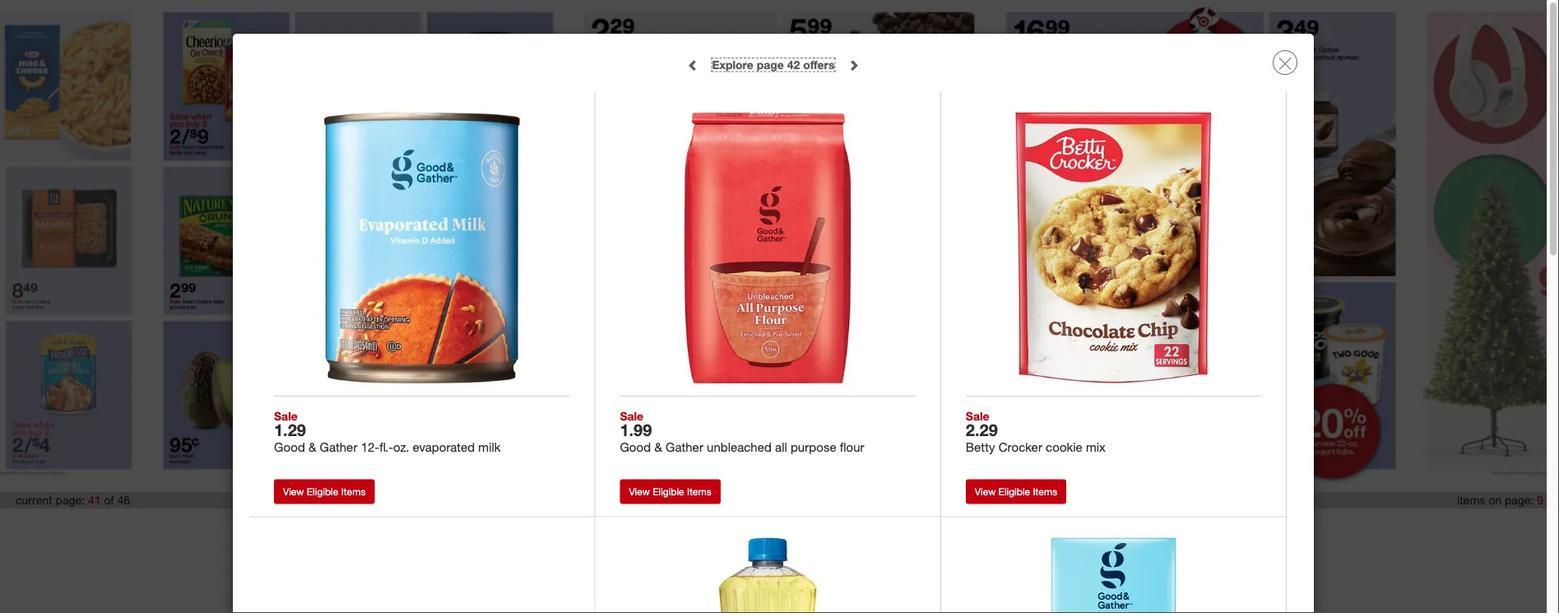 Task type: vqa. For each thing, say whether or not it's contained in the screenshot.
cookie
yes



Task type: describe. For each thing, give the bounding box(es) containing it.
chevron right image
[[848, 60, 859, 71]]

chain
[[777, 522, 804, 535]]

your privacy choices
[[923, 522, 1019, 535]]

1 page: from the left
[[56, 493, 85, 508]]

good & gather 12-fl.-oz. evaporated milk image
[[280, 106, 564, 390]]

view for 1.29
[[283, 485, 304, 498]]

current page: 41 of 46
[[16, 493, 130, 508]]

good & gather pure vanilla extract image
[[972, 531, 1256, 613]]

view for 2.29
[[975, 485, 996, 498]]

sale for 1.29
[[274, 409, 298, 423]]

41
[[88, 493, 101, 508]]

on
[[1489, 493, 1502, 508]]

page 43 image
[[990, 0, 1412, 486]]

& for 1.99
[[655, 439, 662, 454]]

2 page: from the left
[[1505, 493, 1534, 508]]

explore page 42 offers
[[712, 57, 835, 72]]

unbleached
[[707, 439, 772, 454]]

milk
[[478, 439, 501, 454]]

& for 1.29
[[309, 439, 316, 454]]

sale 2.29 betty crocker cookie mix
[[966, 409, 1106, 454]]

offers
[[803, 57, 835, 72]]

betty crocker cookie mix link
[[966, 439, 1262, 454]]

view for 1.99
[[629, 485, 650, 498]]

chevron left image
[[688, 60, 699, 71]]

crocker
[[999, 439, 1043, 454]]

good & gather 12-fl.-oz. evaporated milk link
[[274, 439, 570, 454]]

eligible for 2.29
[[999, 485, 1030, 498]]

act
[[807, 522, 823, 535]]

items for 2.29
[[1033, 485, 1058, 498]]

purpose
[[791, 439, 837, 454]]

fl.-
[[379, 439, 393, 454]]

items for 1.29
[[341, 485, 366, 498]]

of
[[104, 493, 114, 508]]

view eligible items for 2.29
[[975, 485, 1058, 498]]

12-
[[361, 439, 379, 454]]

page 40 image
[[0, 0, 148, 486]]

ca supply chain act link
[[725, 522, 823, 535]]

page 44 image
[[1412, 0, 1559, 486]]

© 2023 target brands, inc.
[[723, 552, 836, 563]]

items
[[1457, 493, 1486, 508]]

target
[[757, 552, 783, 563]]

good for 1.29
[[274, 439, 305, 454]]

oz.
[[393, 439, 409, 454]]

sale for 1.99
[[620, 409, 644, 423]]

all
[[775, 439, 787, 454]]

privacy
[[946, 522, 980, 535]]

2.29
[[966, 420, 998, 439]]

betty crocker cookie mix image
[[972, 106, 1256, 390]]

privacy
[[580, 522, 614, 535]]

page 41 image
[[148, 0, 569, 486]]

9
[[1537, 493, 1544, 508]]



Task type: locate. For each thing, give the bounding box(es) containing it.
items on page: 9
[[1457, 493, 1544, 508]]

view down 1.29
[[283, 485, 304, 498]]

gather left 12-
[[320, 439, 358, 454]]

2 horizontal spatial view
[[975, 485, 996, 498]]

items down cookie
[[1033, 485, 1058, 498]]

good
[[274, 439, 305, 454], [620, 439, 651, 454]]

2 sale from the left
[[620, 409, 644, 423]]

view eligible items down 12-
[[283, 485, 366, 498]]

1 eligible from the left
[[307, 485, 338, 498]]

1 view from the left
[[283, 485, 304, 498]]

1 sale from the left
[[274, 409, 298, 423]]

page:
[[56, 493, 85, 508], [1505, 493, 1534, 508]]

page: left the 9
[[1505, 493, 1534, 508]]

©
[[723, 552, 731, 563]]

1 & from the left
[[309, 439, 316, 454]]

1 horizontal spatial view
[[629, 485, 650, 498]]

1 horizontal spatial eligible
[[653, 485, 684, 498]]

& inside "sale 1.29 good & gather 12-fl.-oz. evaporated milk"
[[309, 439, 316, 454]]

items for 1.99
[[687, 485, 712, 498]]

1.29
[[274, 420, 306, 439]]

1 horizontal spatial sale
[[620, 409, 644, 423]]

sale 1.29 good & gather 12-fl.-oz. evaporated milk
[[274, 409, 501, 454]]

sale inside the sale 1.99 good & gather unbleached all purpose flour
[[620, 409, 644, 423]]

ca
[[725, 522, 739, 535]]

1.99
[[620, 420, 652, 439]]

2 gather from the left
[[666, 439, 703, 454]]

brands,
[[786, 552, 818, 563]]

good & gather 48-oz. vegetable oil image
[[626, 531, 910, 613]]

sale 1.99 good & gather unbleached all purpose flour
[[620, 409, 864, 454]]

cookie
[[1046, 439, 1083, 454]]

eligible for 1.29
[[307, 485, 338, 498]]

flour
[[840, 439, 864, 454]]

view eligible items for 1.99
[[629, 485, 712, 498]]

3 view eligible items from the left
[[975, 485, 1058, 498]]

1 horizontal spatial page:
[[1505, 493, 1534, 508]]

1 view eligible items from the left
[[283, 485, 366, 498]]

42
[[787, 57, 800, 72]]

2 & from the left
[[655, 439, 662, 454]]

0 horizontal spatial &
[[309, 439, 316, 454]]

view down 1.99
[[629, 485, 650, 498]]

gather for 1.29
[[320, 439, 358, 454]]

good & gather unbleached all purpose flour link
[[620, 439, 916, 454]]

1 horizontal spatial good
[[620, 439, 651, 454]]

2 view from the left
[[629, 485, 650, 498]]

page
[[757, 57, 784, 72]]

view
[[283, 485, 304, 498], [629, 485, 650, 498], [975, 485, 996, 498]]

2 horizontal spatial sale
[[966, 409, 990, 423]]

0 horizontal spatial view eligible items
[[283, 485, 366, 498]]

2 horizontal spatial view eligible items
[[975, 485, 1058, 498]]

0 horizontal spatial view
[[283, 485, 304, 498]]

0 horizontal spatial gather
[[320, 439, 358, 454]]

2 good from the left
[[620, 439, 651, 454]]

1 horizontal spatial gather
[[666, 439, 703, 454]]

2 eligible from the left
[[653, 485, 684, 498]]

1 good from the left
[[274, 439, 305, 454]]

2 items from the left
[[687, 485, 712, 498]]

view up your privacy choices
[[975, 485, 996, 498]]

view eligible items
[[283, 485, 366, 498], [629, 485, 712, 498], [975, 485, 1058, 498]]

view eligible items up choices
[[975, 485, 1058, 498]]

sale inside "sale 1.29 good & gather 12-fl.-oz. evaporated milk"
[[274, 409, 298, 423]]

explore page 42 of 46 element
[[712, 57, 835, 72]]

& right 1.29
[[309, 439, 316, 454]]

2 horizontal spatial items
[[1033, 485, 1058, 498]]

inc.
[[821, 552, 836, 563]]

0 horizontal spatial eligible
[[307, 485, 338, 498]]

evaporated
[[413, 439, 475, 454]]

eligible for 1.99
[[653, 485, 684, 498]]

0 horizontal spatial page:
[[56, 493, 85, 508]]

good inside "sale 1.29 good & gather 12-fl.-oz. evaporated milk"
[[274, 439, 305, 454]]

items
[[341, 485, 366, 498], [687, 485, 712, 498], [1033, 485, 1058, 498]]

2 horizontal spatial eligible
[[999, 485, 1030, 498]]

sale inside sale 2.29 betty crocker cookie mix
[[966, 409, 990, 423]]

&
[[309, 439, 316, 454], [655, 439, 662, 454]]

betty
[[966, 439, 995, 454]]

gather for 1.99
[[666, 439, 703, 454]]

gather inside "sale 1.29 good & gather 12-fl.-oz. evaporated milk"
[[320, 439, 358, 454]]

1 items from the left
[[341, 485, 366, 498]]

0 horizontal spatial items
[[341, 485, 366, 498]]

0 horizontal spatial sale
[[274, 409, 298, 423]]

gather right 1.99
[[666, 439, 703, 454]]

privacy link
[[580, 522, 614, 535]]

& right 1.99
[[655, 439, 662, 454]]

current
[[16, 493, 52, 508]]

3 eligible from the left
[[999, 485, 1030, 498]]

0 horizontal spatial good
[[274, 439, 305, 454]]

2 view eligible items from the left
[[629, 485, 712, 498]]

2023
[[734, 552, 755, 563]]

lily's baking morsels image
[[280, 531, 564, 613]]

gather
[[320, 439, 358, 454], [666, 439, 703, 454]]

your privacy choices link
[[895, 522, 1019, 535]]

choices
[[982, 522, 1019, 535]]

your
[[923, 522, 943, 535]]

1 horizontal spatial items
[[687, 485, 712, 498]]

1 gather from the left
[[320, 439, 358, 454]]

mix
[[1086, 439, 1106, 454]]

good & gather unbleached all purpose flour image
[[626, 106, 910, 390]]

items down unbleached
[[687, 485, 712, 498]]

items down 12-
[[341, 485, 366, 498]]

3 view from the left
[[975, 485, 996, 498]]

eligible
[[307, 485, 338, 498], [653, 485, 684, 498], [999, 485, 1030, 498]]

view eligible items down 1.99
[[629, 485, 712, 498]]

supply
[[742, 522, 775, 535]]

good for 1.99
[[620, 439, 651, 454]]

ca supply chain act
[[725, 522, 823, 535]]

close image
[[1279, 57, 1292, 70]]

3 sale from the left
[[966, 409, 990, 423]]

1 horizontal spatial &
[[655, 439, 662, 454]]

3 items from the left
[[1033, 485, 1058, 498]]

sale
[[274, 409, 298, 423], [620, 409, 644, 423], [966, 409, 990, 423]]

gather inside the sale 1.99 good & gather unbleached all purpose flour
[[666, 439, 703, 454]]

1 horizontal spatial view eligible items
[[629, 485, 712, 498]]

explore
[[712, 57, 754, 72]]

& inside the sale 1.99 good & gather unbleached all purpose flour
[[655, 439, 662, 454]]

page 42 image
[[569, 0, 990, 486]]

sale for 2.29
[[966, 409, 990, 423]]

page: left 41
[[56, 493, 85, 508]]

good inside the sale 1.99 good & gather unbleached all purpose flour
[[620, 439, 651, 454]]

46
[[117, 493, 130, 508]]

view eligible items for 1.29
[[283, 485, 366, 498]]



